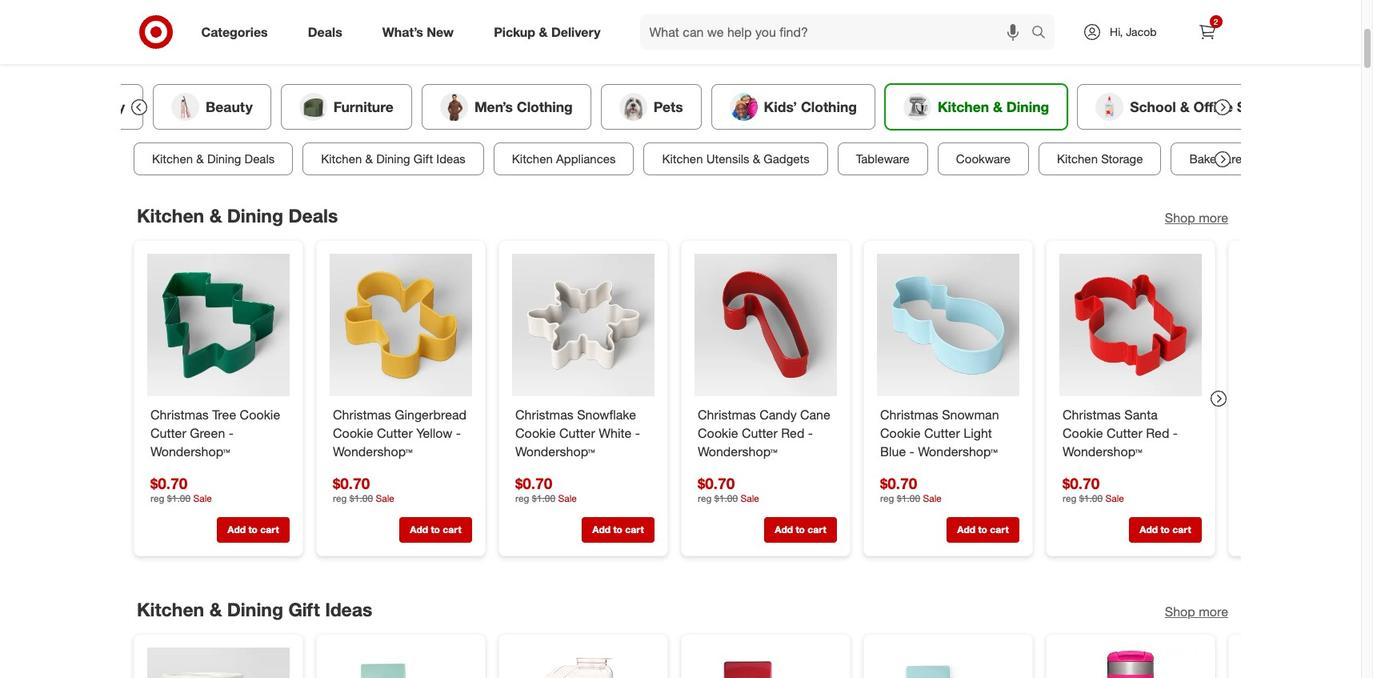 Task type: describe. For each thing, give the bounding box(es) containing it.
cart for christmas snowflake cookie cutter white - wondershop™
[[625, 523, 644, 535]]

furniture
[[333, 98, 393, 115]]

cart for christmas tree cookie cutter green - wondershop™
[[260, 523, 279, 535]]

beauty
[[205, 98, 252, 115]]

christmas santa cookie cutter red - wondershop™
[[1063, 406, 1178, 459]]

gift inside button
[[413, 151, 433, 166]]

0 vertical spatial deals
[[308, 24, 342, 40]]

to for christmas snowman cookie cutter light blue - wondershop™
[[978, 523, 987, 535]]

$0.70 reg $1.00 sale for christmas santa cookie cutter red - wondershop™
[[1063, 473, 1124, 504]]

men's
[[474, 98, 513, 115]]

$0.70 for christmas tree cookie cutter green - wondershop™
[[150, 473, 187, 492]]

dining inside kitchen & dining button
[[1006, 98, 1049, 115]]

dining inside the 'kitchen & dining deals' button
[[207, 151, 241, 166]]

baby
[[91, 98, 124, 115]]

light
[[964, 425, 992, 441]]

add to cart for christmas gingerbread cookie cutter yellow - wondershop™
[[410, 523, 461, 535]]

& inside pickup & delivery "link"
[[539, 24, 548, 40]]

more for kitchen & dining deals
[[1199, 210, 1228, 226]]

new
[[427, 24, 454, 40]]

add to cart button for christmas snowflake cookie cutter white - wondershop™
[[582, 517, 654, 543]]

christmas gingerbread cookie cutter yellow - wondershop™ link
[[333, 406, 469, 460]]

kitchen appliances button
[[493, 142, 634, 175]]

add for christmas santa cookie cutter red - wondershop™
[[1140, 523, 1158, 535]]

to for christmas gingerbread cookie cutter yellow - wondershop™
[[431, 523, 440, 535]]

& inside the 'kitchen & dining deals' button
[[196, 151, 204, 166]]

reg for christmas santa cookie cutter red - wondershop™
[[1063, 492, 1077, 504]]

christmas snowflake cookie cutter white - wondershop™
[[515, 406, 640, 459]]

kitchen storage
[[1057, 151, 1143, 166]]

to for christmas santa cookie cutter red - wondershop™
[[1161, 523, 1170, 535]]

search button
[[1025, 14, 1063, 53]]

kids'
[[764, 98, 797, 115]]

tableware
[[856, 151, 910, 166]]

add to cart button for christmas santa cookie cutter red - wondershop™
[[1129, 517, 1202, 543]]

sellers
[[615, 31, 655, 47]]

more for kitchen & dining gift ideas
[[1199, 603, 1228, 619]]

christmas candy cane cookie cutter red - wondershop™ link
[[698, 406, 834, 460]]

search
[[1025, 25, 1063, 41]]

kitchen utensils & gadgets button
[[644, 142, 828, 175]]

green
[[190, 425, 225, 441]]

school
[[1130, 98, 1176, 115]]

cutter inside christmas candy cane cookie cutter red - wondershop™
[[742, 425, 778, 441]]

cutter for christmas gingerbread cookie cutter yellow - wondershop™
[[377, 425, 413, 441]]

pickup & delivery link
[[480, 14, 621, 50]]

cutter for christmas tree cookie cutter green - wondershop™
[[150, 425, 186, 441]]

wondershop™ inside christmas candy cane cookie cutter red - wondershop™
[[698, 443, 777, 459]]

cookware
[[956, 151, 1011, 166]]

What can we help you find? suggestions appear below search field
[[640, 14, 1036, 50]]

to for christmas candy cane cookie cutter red - wondershop™
[[796, 523, 805, 535]]

sale for white
[[558, 492, 577, 504]]

supplies
[[1237, 98, 1294, 115]]

cookie for christmas snowman cookie cutter light blue - wondershop™
[[880, 425, 921, 441]]

cart for christmas snowman cookie cutter light blue - wondershop™
[[990, 523, 1009, 535]]

christmas candy cane cookie cutter red - wondershop™
[[698, 406, 830, 459]]

sale for yellow
[[375, 492, 394, 504]]

you may also like link
[[664, 24, 782, 58]]

kitchen & dining
[[938, 98, 1049, 115]]

cookie inside christmas candy cane cookie cutter red - wondershop™
[[698, 425, 738, 441]]

blue
[[880, 443, 906, 459]]

& inside kitchen utensils & gadgets button
[[753, 151, 760, 166]]

kitchen & dining deals button
[[133, 142, 293, 175]]

yellow
[[416, 425, 452, 441]]

add for christmas snowflake cookie cutter white - wondershop™
[[592, 523, 610, 535]]

wondershop™ for christmas tree cookie cutter green - wondershop™
[[150, 443, 230, 459]]

christmas santa cookie cutter red - wondershop™ link
[[1063, 406, 1199, 460]]

hi, jacob
[[1110, 25, 1157, 38]]

1 vertical spatial kitchen & dining deals
[[136, 204, 338, 226]]

top
[[590, 31, 611, 47]]

- for christmas gingerbread cookie cutter yellow - wondershop™
[[456, 425, 461, 441]]

2 link
[[1190, 14, 1225, 50]]

add to cart for christmas snowflake cookie cutter white - wondershop™
[[592, 523, 644, 535]]

reg for christmas candy cane cookie cutter red - wondershop™
[[698, 492, 712, 504]]

kitchen & dining button
[[885, 84, 1068, 130]]

0 horizontal spatial gift
[[288, 598, 320, 620]]

snowflake
[[577, 406, 636, 422]]

gadgets
[[764, 151, 810, 166]]

kitchen inside kitchen storage "button"
[[1057, 151, 1098, 166]]

cutter for christmas snowflake cookie cutter white - wondershop™
[[559, 425, 595, 441]]

also
[[726, 31, 750, 47]]

kids' clothing
[[764, 98, 857, 115]]

reg for christmas snowman cookie cutter light blue - wondershop™
[[880, 492, 894, 504]]

add to cart button for christmas candy cane cookie cutter red - wondershop™
[[764, 517, 837, 543]]

kitchen appliances
[[512, 151, 616, 166]]

men's clothing
[[474, 98, 573, 115]]

shop more button for kitchen & dining deals
[[1165, 209, 1228, 227]]

men's clothing button
[[421, 84, 591, 130]]

add to cart for christmas santa cookie cutter red - wondershop™
[[1140, 523, 1191, 535]]

add for christmas candy cane cookie cutter red - wondershop™
[[775, 523, 793, 535]]

add to cart for christmas snowman cookie cutter light blue - wondershop™
[[957, 523, 1009, 535]]

$0.70 for christmas snowman cookie cutter light blue - wondershop™
[[880, 473, 917, 492]]

kitchen inside kitchen & dining button
[[938, 98, 989, 115]]

santa
[[1125, 406, 1158, 422]]

1 vertical spatial ideas
[[325, 598, 372, 620]]

gingerbread
[[394, 406, 466, 422]]

clothing for kids' clothing
[[801, 98, 857, 115]]

may
[[699, 31, 723, 47]]

you may also like
[[674, 31, 772, 47]]

$0.70 for christmas santa cookie cutter red - wondershop™
[[1063, 473, 1100, 492]]

kids' clothing button
[[711, 84, 875, 130]]

cutter for christmas snowman cookie cutter light blue - wondershop™
[[924, 425, 960, 441]]

christmas tree cookie cutter green - wondershop™ link
[[150, 406, 286, 460]]

$0.70 reg $1.00 sale for christmas candy cane cookie cutter red - wondershop™
[[698, 473, 759, 504]]

christmas snowman cookie cutter light blue - wondershop™ link
[[880, 406, 1016, 460]]

wondershop™ inside the christmas snowman cookie cutter light blue - wondershop™
[[918, 443, 998, 459]]

bakeware
[[1189, 151, 1242, 166]]

categories link
[[188, 14, 288, 50]]

kitchen storage button
[[1039, 142, 1161, 175]]

deals inside button
[[244, 151, 274, 166]]

office
[[1194, 98, 1233, 115]]

add to cart for christmas tree cookie cutter green - wondershop™
[[227, 523, 279, 535]]

snowman
[[942, 406, 999, 422]]

red inside christmas santa cookie cutter red - wondershop™
[[1146, 425, 1170, 441]]

shop more for kitchen & dining deals
[[1165, 210, 1228, 226]]

cart for christmas candy cane cookie cutter red - wondershop™
[[808, 523, 826, 535]]

like
[[753, 31, 772, 47]]

tableware button
[[838, 142, 928, 175]]



Task type: locate. For each thing, give the bounding box(es) containing it.
kitchen & dining deals down the 'kitchen & dining deals' button
[[136, 204, 338, 226]]

$0.70 down christmas santa cookie cutter red - wondershop™
[[1063, 473, 1100, 492]]

red down candy
[[781, 425, 804, 441]]

you
[[674, 31, 695, 47]]

1 vertical spatial more
[[1199, 603, 1228, 619]]

1 christmas from the left
[[150, 406, 208, 422]]

1 clothing from the left
[[517, 98, 573, 115]]

2 cart from the left
[[443, 523, 461, 535]]

$1.00 for christmas tree cookie cutter green - wondershop™
[[167, 492, 190, 504]]

wondershop™
[[150, 443, 230, 459], [333, 443, 412, 459], [515, 443, 595, 459], [698, 443, 777, 459], [918, 443, 998, 459], [1063, 443, 1142, 459]]

kitchen
[[938, 98, 989, 115], [152, 151, 193, 166], [321, 151, 362, 166], [512, 151, 553, 166], [662, 151, 703, 166], [1057, 151, 1098, 166], [136, 204, 204, 226], [136, 598, 204, 620]]

sale
[[193, 492, 212, 504], [375, 492, 394, 504], [558, 492, 577, 504], [740, 492, 759, 504], [923, 492, 942, 504], [1106, 492, 1124, 504]]

2 to from the left
[[431, 523, 440, 535]]

christmas inside christmas santa cookie cutter red - wondershop™
[[1063, 406, 1121, 422]]

christmas snowflake cookie cutter white - wondershop™ link
[[515, 406, 651, 460]]

kitchen & dining gift ideas
[[321, 151, 465, 166], [136, 598, 372, 620]]

christmas up blue
[[880, 406, 939, 422]]

$0.70 down christmas candy cane cookie cutter red - wondershop™
[[698, 473, 735, 492]]

1 horizontal spatial red
[[1146, 425, 1170, 441]]

5 to from the left
[[978, 523, 987, 535]]

$1.00 for christmas santa cookie cutter red - wondershop™
[[1079, 492, 1103, 504]]

1 shop more button from the top
[[1165, 209, 1228, 227]]

add to cart button
[[217, 517, 289, 543], [399, 517, 472, 543], [582, 517, 654, 543], [764, 517, 837, 543], [947, 517, 1019, 543], [1129, 517, 1202, 543]]

5 wondershop™ from the left
[[918, 443, 998, 459]]

& inside kitchen & dining button
[[993, 98, 1003, 115]]

sale down christmas snowflake cookie cutter white - wondershop™
[[558, 492, 577, 504]]

4 wondershop™ from the left
[[698, 443, 777, 459]]

cookie inside christmas tree cookie cutter green - wondershop™
[[239, 406, 280, 422]]

christmas snowman cookie cutter light blue - wondershop™ image
[[877, 253, 1019, 396], [877, 253, 1019, 396]]

red inside christmas candy cane cookie cutter red - wondershop™
[[781, 425, 804, 441]]

red down santa
[[1146, 425, 1170, 441]]

add
[[227, 523, 245, 535], [410, 523, 428, 535], [592, 523, 610, 535], [775, 523, 793, 535], [957, 523, 976, 535], [1140, 523, 1158, 535]]

candy
[[760, 406, 797, 422]]

1 $0.70 reg $1.00 sale from the left
[[150, 473, 212, 504]]

$0.70 reg $1.00 sale for christmas tree cookie cutter green - wondershop™
[[150, 473, 212, 504]]

5 reg from the left
[[880, 492, 894, 504]]

0 vertical spatial kitchen & dining deals
[[152, 151, 274, 166]]

christmas tree cookie cutter green - wondershop™ image
[[147, 253, 289, 396], [147, 253, 289, 396]]

1 cutter from the left
[[150, 425, 186, 441]]

6 add to cart button from the left
[[1129, 517, 1202, 543]]

add for christmas snowman cookie cutter light blue - wondershop™
[[957, 523, 976, 535]]

stanley 16oz stainless steel aerolight transit bottle image
[[1060, 647, 1202, 678], [1060, 647, 1202, 678]]

3 add to cart from the left
[[592, 523, 644, 535]]

4 $0.70 reg $1.00 sale from the left
[[698, 473, 759, 504]]

$0.70 down christmas gingerbread cookie cutter yellow - wondershop™
[[333, 473, 370, 492]]

wondershop™ inside christmas snowflake cookie cutter white - wondershop™
[[515, 443, 595, 459]]

school & office supplies button
[[1077, 84, 1313, 130]]

wondershop™ inside christmas gingerbread cookie cutter yellow - wondershop™
[[333, 443, 412, 459]]

cutter inside the christmas snowman cookie cutter light blue - wondershop™
[[924, 425, 960, 441]]

5 add to cart from the left
[[957, 523, 1009, 535]]

2 $0.70 reg $1.00 sale from the left
[[333, 473, 394, 504]]

baby button
[[38, 84, 143, 130]]

- inside the christmas snowman cookie cutter light blue - wondershop™
[[909, 443, 914, 459]]

$0.70
[[150, 473, 187, 492], [333, 473, 370, 492], [515, 473, 552, 492], [698, 473, 735, 492], [880, 473, 917, 492], [1063, 473, 1100, 492]]

cutter inside christmas tree cookie cutter green - wondershop™
[[150, 425, 186, 441]]

what's new
[[382, 24, 454, 40]]

3 $0.70 from the left
[[515, 473, 552, 492]]

kitchen & dining deals inside button
[[152, 151, 274, 166]]

deals
[[308, 24, 342, 40], [244, 151, 274, 166], [288, 204, 338, 226]]

$1.00 down green in the left bottom of the page
[[167, 492, 190, 504]]

dining inside kitchen & dining gift ideas button
[[376, 151, 410, 166]]

christmas for christmas snowman cookie cutter light blue - wondershop™
[[880, 406, 939, 422]]

6 sale from the left
[[1106, 492, 1124, 504]]

christmas inside christmas candy cane cookie cutter red - wondershop™
[[698, 406, 756, 422]]

to for christmas tree cookie cutter green - wondershop™
[[248, 523, 257, 535]]

cutter down santa
[[1107, 425, 1143, 441]]

christmas santa cookie cutter red - wondershop™ image
[[1060, 253, 1202, 396], [1060, 253, 1202, 396]]

to for christmas snowflake cookie cutter white - wondershop™
[[613, 523, 622, 535]]

christmas for christmas snowflake cookie cutter white - wondershop™
[[515, 406, 573, 422]]

5 sale from the left
[[923, 492, 942, 504]]

clothing right kids'
[[801, 98, 857, 115]]

cutter inside christmas snowflake cookie cutter white - wondershop™
[[559, 425, 595, 441]]

sale for cutter
[[740, 492, 759, 504]]

3 sale from the left
[[558, 492, 577, 504]]

4 $0.70 from the left
[[698, 473, 735, 492]]

1 add to cart button from the left
[[217, 517, 289, 543]]

1 red from the left
[[781, 425, 804, 441]]

6 wondershop™ from the left
[[1063, 443, 1142, 459]]

$1.00 down blue
[[897, 492, 920, 504]]

0 horizontal spatial ideas
[[325, 598, 372, 620]]

1 horizontal spatial clothing
[[801, 98, 857, 115]]

2 shop more from the top
[[1165, 603, 1228, 619]]

2 more from the top
[[1199, 603, 1228, 619]]

gift
[[413, 151, 433, 166], [288, 598, 320, 620]]

0 horizontal spatial clothing
[[517, 98, 573, 115]]

christmas gingerbread cookie cutter yellow - wondershop™ image
[[329, 253, 472, 396], [329, 253, 472, 396]]

1 shop more from the top
[[1165, 210, 1228, 226]]

6 $0.70 from the left
[[1063, 473, 1100, 492]]

$0.70 reg $1.00 sale down christmas gingerbread cookie cutter yellow - wondershop™
[[333, 473, 394, 504]]

dash mini waffle maker image
[[329, 647, 472, 678], [329, 647, 472, 678]]

reg for christmas tree cookie cutter green - wondershop™
[[150, 492, 164, 504]]

- inside christmas snowflake cookie cutter white - wondershop™
[[635, 425, 640, 441]]

delivery
[[551, 24, 601, 40]]

$0.70 reg $1.00 sale down christmas candy cane cookie cutter red - wondershop™
[[698, 473, 759, 504]]

2 add to cart button from the left
[[399, 517, 472, 543]]

sale for red
[[1106, 492, 1124, 504]]

1 vertical spatial gift
[[288, 598, 320, 620]]

cookie inside the christmas snowman cookie cutter light blue - wondershop™
[[880, 425, 921, 441]]

1 add from the left
[[227, 523, 245, 535]]

3 christmas from the left
[[515, 406, 573, 422]]

cookie for christmas santa cookie cutter red - wondershop™
[[1063, 425, 1103, 441]]

shop more
[[1165, 210, 1228, 226], [1165, 603, 1228, 619]]

hi,
[[1110, 25, 1123, 38]]

shop more for kitchen & dining gift ideas
[[1165, 603, 1228, 619]]

4 add from the left
[[775, 523, 793, 535]]

christmas left snowflake
[[515, 406, 573, 422]]

6 christmas from the left
[[1063, 406, 1121, 422]]

jacob
[[1127, 25, 1157, 38]]

sale down green in the left bottom of the page
[[193, 492, 212, 504]]

1 reg from the left
[[150, 492, 164, 504]]

kitchen inside kitchen appliances 'button'
[[512, 151, 553, 166]]

storage
[[1101, 151, 1143, 166]]

wondershop™ down candy
[[698, 443, 777, 459]]

4 add to cart button from the left
[[764, 517, 837, 543]]

3 add to cart button from the left
[[582, 517, 654, 543]]

16oz christmas stoneware monogram mug white - wondershop™ image
[[147, 647, 289, 678], [147, 647, 289, 678]]

beauty button
[[153, 84, 271, 130]]

cookie inside christmas snowflake cookie cutter white - wondershop™
[[515, 425, 556, 441]]

wondershop™ inside christmas santa cookie cutter red - wondershop™
[[1063, 443, 1142, 459]]

4 sale from the left
[[740, 492, 759, 504]]

1 vertical spatial kitchen & dining gift ideas
[[136, 598, 372, 620]]

$1.00 for christmas snowman cookie cutter light blue - wondershop™
[[897, 492, 920, 504]]

$0.70 reg $1.00 sale down christmas snowflake cookie cutter white - wondershop™
[[515, 473, 577, 504]]

christmas for christmas gingerbread cookie cutter yellow - wondershop™
[[333, 406, 391, 422]]

pickup & delivery
[[494, 24, 601, 40]]

shop more button for kitchen & dining gift ideas
[[1165, 603, 1228, 621]]

0 vertical spatial kitchen & dining gift ideas
[[321, 151, 465, 166]]

bakeware button
[[1171, 142, 1261, 175]]

$1.00 down christmas candy cane cookie cutter red - wondershop™
[[714, 492, 738, 504]]

christmas left candy
[[698, 406, 756, 422]]

cart for christmas gingerbread cookie cutter yellow - wondershop™
[[443, 523, 461, 535]]

christmas up green in the left bottom of the page
[[150, 406, 208, 422]]

reg for christmas snowflake cookie cutter white - wondershop™
[[515, 492, 529, 504]]

$0.70 for christmas gingerbread cookie cutter yellow - wondershop™
[[333, 473, 370, 492]]

christmas gingerbread cookie cutter yellow - wondershop™
[[333, 406, 466, 459]]

cutter left green in the left bottom of the page
[[150, 425, 186, 441]]

1 cart from the left
[[260, 523, 279, 535]]

$1.00 down christmas santa cookie cutter red - wondershop™
[[1079, 492, 1103, 504]]

1 horizontal spatial ideas
[[436, 151, 465, 166]]

6 cart from the left
[[1173, 523, 1191, 535]]

6 $0.70 reg $1.00 sale from the left
[[1063, 473, 1124, 504]]

sale down christmas candy cane cookie cutter red - wondershop™
[[740, 492, 759, 504]]

kitchen & dining gift ideas button
[[302, 142, 484, 175]]

2 $1.00 from the left
[[349, 492, 373, 504]]

5 $1.00 from the left
[[897, 492, 920, 504]]

cookie for christmas gingerbread cookie cutter yellow - wondershop™
[[333, 425, 373, 441]]

kitchen inside kitchen & dining gift ideas button
[[321, 151, 362, 166]]

wondershop™ inside christmas tree cookie cutter green - wondershop™
[[150, 443, 230, 459]]

6 cutter from the left
[[1107, 425, 1143, 441]]

sale for light
[[923, 492, 942, 504]]

$0.70 for christmas snowflake cookie cutter white - wondershop™
[[515, 473, 552, 492]]

wondershop™ down gingerbread in the left of the page
[[333, 443, 412, 459]]

cutter for christmas santa cookie cutter red - wondershop™
[[1107, 425, 1143, 441]]

4 cutter from the left
[[742, 425, 778, 441]]

sale down christmas gingerbread cookie cutter yellow - wondershop™ link
[[375, 492, 394, 504]]

1 sale from the left
[[193, 492, 212, 504]]

2 sale from the left
[[375, 492, 394, 504]]

1 add to cart from the left
[[227, 523, 279, 535]]

kitchen inside kitchen utensils & gadgets button
[[662, 151, 703, 166]]

reg for christmas gingerbread cookie cutter yellow - wondershop™
[[333, 492, 347, 504]]

shop for kitchen & dining gift ideas
[[1165, 603, 1195, 619]]

kitchen & dining deals
[[152, 151, 274, 166], [136, 204, 338, 226]]

5 add from the left
[[957, 523, 976, 535]]

6 to from the left
[[1161, 523, 1170, 535]]

1 shop from the top
[[1165, 210, 1195, 226]]

dash snowman mini waffle maker - blue image
[[877, 647, 1019, 678], [877, 647, 1019, 678]]

shop more button
[[1165, 209, 1228, 227], [1165, 603, 1228, 621]]

wondershop™ down snowflake
[[515, 443, 595, 459]]

- inside christmas gingerbread cookie cutter yellow - wondershop™
[[456, 425, 461, 441]]

&
[[539, 24, 548, 40], [993, 98, 1003, 115], [1180, 98, 1190, 115], [196, 151, 204, 166], [365, 151, 373, 166], [753, 151, 760, 166], [209, 204, 222, 226], [209, 598, 222, 620]]

wondershop™ for christmas gingerbread cookie cutter yellow - wondershop™
[[333, 443, 412, 459]]

0 vertical spatial ideas
[[436, 151, 465, 166]]

5 add to cart button from the left
[[947, 517, 1019, 543]]

christmas tree cookie cutter green - wondershop™
[[150, 406, 280, 459]]

wondershop™ down light
[[918, 443, 998, 459]]

clothing right men's
[[517, 98, 573, 115]]

christmas for christmas santa cookie cutter red - wondershop™
[[1063, 406, 1121, 422]]

christmas inside christmas gingerbread cookie cutter yellow - wondershop™
[[333, 406, 391, 422]]

utensils
[[706, 151, 749, 166]]

school & office supplies
[[1130, 98, 1294, 115]]

1 $0.70 from the left
[[150, 473, 187, 492]]

tree
[[212, 406, 236, 422]]

christmas inside christmas snowflake cookie cutter white - wondershop™
[[515, 406, 573, 422]]

1 $1.00 from the left
[[167, 492, 190, 504]]

$1.00 for christmas gingerbread cookie cutter yellow - wondershop™
[[349, 492, 373, 504]]

2 shop more button from the top
[[1165, 603, 1228, 621]]

cookie inside christmas santa cookie cutter red - wondershop™
[[1063, 425, 1103, 441]]

1 vertical spatial shop more button
[[1165, 603, 1228, 621]]

wondershop™ down santa
[[1063, 443, 1142, 459]]

$0.70 reg $1.00 sale down green in the left bottom of the page
[[150, 473, 212, 504]]

$1.00 for christmas candy cane cookie cutter red - wondershop™
[[714, 492, 738, 504]]

2 vertical spatial deals
[[288, 204, 338, 226]]

sale down christmas santa cookie cutter red - wondershop™
[[1106, 492, 1124, 504]]

5 cutter from the left
[[924, 425, 960, 441]]

0 vertical spatial more
[[1199, 210, 1228, 226]]

$0.70 reg $1.00 sale down blue
[[880, 473, 942, 504]]

christmas for christmas candy cane cookie cutter red - wondershop™
[[698, 406, 756, 422]]

christmas candy cane cookie cutter red - wondershop™ image
[[694, 253, 837, 396], [694, 253, 837, 396]]

top sellers link
[[580, 24, 664, 58]]

1 to from the left
[[248, 523, 257, 535]]

christmas snowman cookie cutter light blue - wondershop™
[[880, 406, 999, 459]]

$0.70 down christmas snowflake cookie cutter white - wondershop™
[[515, 473, 552, 492]]

$0.70 down christmas tree cookie cutter green - wondershop™
[[150, 473, 187, 492]]

what's new link
[[369, 14, 474, 50]]

deals link
[[294, 14, 362, 50]]

cookie for christmas tree cookie cutter green - wondershop™
[[239, 406, 280, 422]]

6 add from the left
[[1140, 523, 1158, 535]]

kitchen inside the 'kitchen & dining deals' button
[[152, 151, 193, 166]]

$1.00 for christmas snowflake cookie cutter white - wondershop™
[[532, 492, 555, 504]]

4 to from the left
[[796, 523, 805, 535]]

christmas left santa
[[1063, 406, 1121, 422]]

3 cutter from the left
[[559, 425, 595, 441]]

6 add to cart from the left
[[1140, 523, 1191, 535]]

cookie for christmas snowflake cookie cutter white - wondershop™
[[515, 425, 556, 441]]

christmas left gingerbread in the left of the page
[[333, 406, 391, 422]]

2 reg from the left
[[333, 492, 347, 504]]

4 cart from the left
[[808, 523, 826, 535]]

clothing for men's clothing
[[517, 98, 573, 115]]

cart
[[260, 523, 279, 535], [443, 523, 461, 535], [625, 523, 644, 535], [808, 523, 826, 535], [990, 523, 1009, 535], [1173, 523, 1191, 535]]

1 vertical spatial deals
[[244, 151, 274, 166]]

0 horizontal spatial red
[[781, 425, 804, 441]]

4 add to cart from the left
[[775, 523, 826, 535]]

1 wondershop™ from the left
[[150, 443, 230, 459]]

- inside christmas candy cane cookie cutter red - wondershop™
[[808, 425, 813, 441]]

$1.00 down christmas snowflake cookie cutter white - wondershop™
[[532, 492, 555, 504]]

cane
[[800, 406, 830, 422]]

$0.70 reg $1.00 sale down christmas santa cookie cutter red - wondershop™
[[1063, 473, 1124, 504]]

- for christmas snowflake cookie cutter white - wondershop™
[[635, 425, 640, 441]]

- inside christmas tree cookie cutter green - wondershop™
[[228, 425, 233, 441]]

pets
[[653, 98, 683, 115]]

wondershop™ down green in the left bottom of the page
[[150, 443, 230, 459]]

5 cart from the left
[[990, 523, 1009, 535]]

6 reg from the left
[[1063, 492, 1077, 504]]

-
[[228, 425, 233, 441], [456, 425, 461, 441], [635, 425, 640, 441], [808, 425, 813, 441], [1173, 425, 1178, 441], [909, 443, 914, 459]]

$0.70 reg $1.00 sale for christmas snowflake cookie cutter white - wondershop™
[[515, 473, 577, 504]]

3 cart from the left
[[625, 523, 644, 535]]

- inside christmas santa cookie cutter red - wondershop™
[[1173, 425, 1178, 441]]

1 more from the top
[[1199, 210, 1228, 226]]

dash 16 cup electric popcorn maker - aqua image
[[512, 647, 654, 678], [512, 647, 654, 678]]

4 reg from the left
[[698, 492, 712, 504]]

0 vertical spatial gift
[[413, 151, 433, 166]]

3 to from the left
[[613, 523, 622, 535]]

$0.70 down blue
[[880, 473, 917, 492]]

furniture button
[[280, 84, 412, 130]]

dash gingerbread mini waffle maker image
[[694, 647, 837, 678], [694, 647, 837, 678]]

3 $1.00 from the left
[[532, 492, 555, 504]]

cutter inside christmas santa cookie cutter red - wondershop™
[[1107, 425, 1143, 441]]

6 $1.00 from the left
[[1079, 492, 1103, 504]]

2 add from the left
[[410, 523, 428, 535]]

kitchen utensils & gadgets
[[662, 151, 810, 166]]

2 wondershop™ from the left
[[333, 443, 412, 459]]

4 christmas from the left
[[698, 406, 756, 422]]

cookie
[[239, 406, 280, 422], [333, 425, 373, 441], [515, 425, 556, 441], [698, 425, 738, 441], [880, 425, 921, 441], [1063, 425, 1103, 441]]

$1.00 down christmas gingerbread cookie cutter yellow - wondershop™
[[349, 492, 373, 504]]

ideas inside kitchen & dining gift ideas button
[[436, 151, 465, 166]]

3 $0.70 reg $1.00 sale from the left
[[515, 473, 577, 504]]

2 shop from the top
[[1165, 603, 1195, 619]]

kitchen & dining deals down beauty button
[[152, 151, 274, 166]]

sale down the christmas snowman cookie cutter light blue - wondershop™
[[923, 492, 942, 504]]

christmas snowflake cookie cutter white - wondershop™ image
[[512, 253, 654, 396], [512, 253, 654, 396]]

more
[[1199, 210, 1228, 226], [1199, 603, 1228, 619]]

wondershop™ for christmas santa cookie cutter red - wondershop™
[[1063, 443, 1142, 459]]

- for christmas tree cookie cutter green - wondershop™
[[228, 425, 233, 441]]

5 $0.70 from the left
[[880, 473, 917, 492]]

0 vertical spatial shop
[[1165, 210, 1195, 226]]

appliances
[[556, 151, 616, 166]]

add to cart button for christmas gingerbread cookie cutter yellow - wondershop™
[[399, 517, 472, 543]]

shop for kitchen & dining deals
[[1165, 210, 1195, 226]]

add for christmas gingerbread cookie cutter yellow - wondershop™
[[410, 523, 428, 535]]

2 cutter from the left
[[377, 425, 413, 441]]

2 red from the left
[[1146, 425, 1170, 441]]

top sellers
[[590, 31, 655, 47]]

3 wondershop™ from the left
[[515, 443, 595, 459]]

wondershop™ for christmas snowflake cookie cutter white - wondershop™
[[515, 443, 595, 459]]

clothing
[[517, 98, 573, 115], [801, 98, 857, 115]]

0 vertical spatial shop more button
[[1165, 209, 1228, 227]]

2 $0.70 from the left
[[333, 473, 370, 492]]

add for christmas tree cookie cutter green - wondershop™
[[227, 523, 245, 535]]

5 $0.70 reg $1.00 sale from the left
[[880, 473, 942, 504]]

cutter down snowflake
[[559, 425, 595, 441]]

christmas inside christmas tree cookie cutter green - wondershop™
[[150, 406, 208, 422]]

2 christmas from the left
[[333, 406, 391, 422]]

$1.00
[[167, 492, 190, 504], [349, 492, 373, 504], [532, 492, 555, 504], [714, 492, 738, 504], [897, 492, 920, 504], [1079, 492, 1103, 504]]

pets button
[[601, 84, 701, 130]]

categories
[[201, 24, 268, 40]]

add to cart for christmas candy cane cookie cutter red - wondershop™
[[775, 523, 826, 535]]

5 christmas from the left
[[880, 406, 939, 422]]

3 add from the left
[[592, 523, 610, 535]]

white
[[599, 425, 631, 441]]

cutter left yellow
[[377, 425, 413, 441]]

christmas inside the christmas snowman cookie cutter light blue - wondershop™
[[880, 406, 939, 422]]

$0.70 for christmas candy cane cookie cutter red - wondershop™
[[698, 473, 735, 492]]

cookware button
[[938, 142, 1029, 175]]

cutter inside christmas gingerbread cookie cutter yellow - wondershop™
[[377, 425, 413, 441]]

cookie inside christmas gingerbread cookie cutter yellow - wondershop™
[[333, 425, 373, 441]]

2 add to cart from the left
[[410, 523, 461, 535]]

cutter down snowman
[[924, 425, 960, 441]]

add to cart button for christmas snowman cookie cutter light blue - wondershop™
[[947, 517, 1019, 543]]

& inside kitchen & dining gift ideas button
[[365, 151, 373, 166]]

2 clothing from the left
[[801, 98, 857, 115]]

christmas for christmas tree cookie cutter green - wondershop™
[[150, 406, 208, 422]]

$0.70 reg $1.00 sale for christmas snowman cookie cutter light blue - wondershop™
[[880, 473, 942, 504]]

1 vertical spatial shop more
[[1165, 603, 1228, 619]]

cutter down candy
[[742, 425, 778, 441]]

shop
[[1165, 210, 1195, 226], [1165, 603, 1195, 619]]

3 reg from the left
[[515, 492, 529, 504]]

4 $1.00 from the left
[[714, 492, 738, 504]]

& inside school & office supplies button
[[1180, 98, 1190, 115]]

cart for christmas santa cookie cutter red - wondershop™
[[1173, 523, 1191, 535]]

1 horizontal spatial gift
[[413, 151, 433, 166]]

$0.70 reg $1.00 sale for christmas gingerbread cookie cutter yellow - wondershop™
[[333, 473, 394, 504]]

red
[[781, 425, 804, 441], [1146, 425, 1170, 441]]

1 vertical spatial shop
[[1165, 603, 1195, 619]]

what's
[[382, 24, 423, 40]]

kitchen & dining gift ideas inside kitchen & dining gift ideas button
[[321, 151, 465, 166]]

pickup
[[494, 24, 536, 40]]

0 vertical spatial shop more
[[1165, 210, 1228, 226]]

add to cart button for christmas tree cookie cutter green - wondershop™
[[217, 517, 289, 543]]

2
[[1214, 17, 1219, 26]]

to
[[248, 523, 257, 535], [431, 523, 440, 535], [613, 523, 622, 535], [796, 523, 805, 535], [978, 523, 987, 535], [1161, 523, 1170, 535]]

sale for green
[[193, 492, 212, 504]]

- for christmas santa cookie cutter red - wondershop™
[[1173, 425, 1178, 441]]



Task type: vqa. For each thing, say whether or not it's contained in the screenshot.
With in the pay over time with affirm on orders over $100
no



